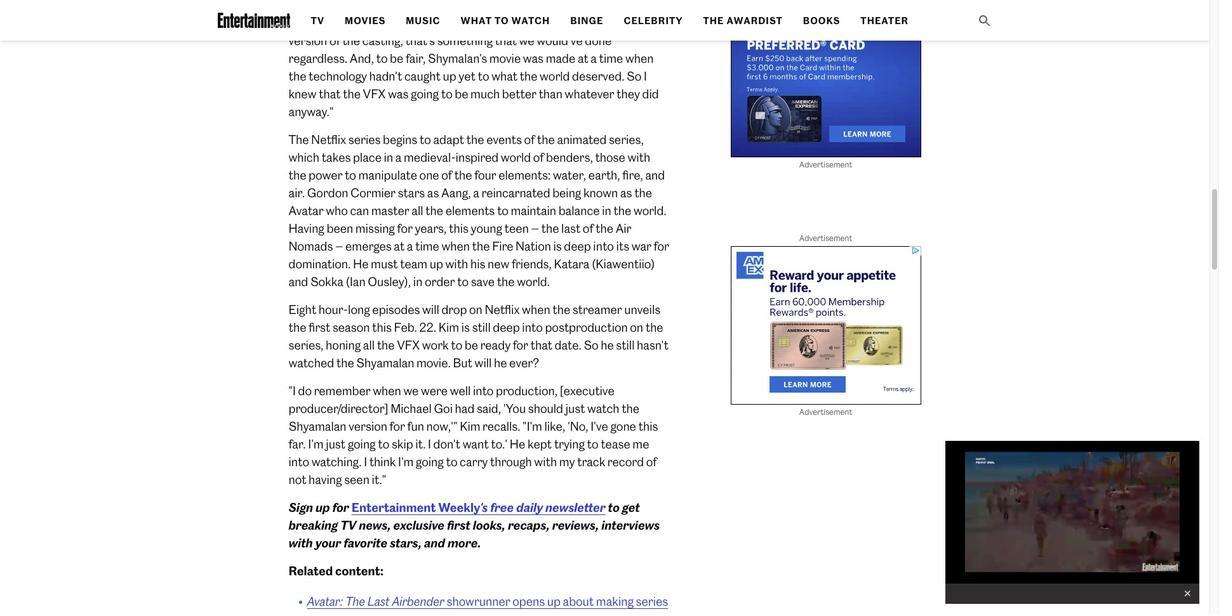 Task type: describe. For each thing, give the bounding box(es) containing it.
of right last at the top left
[[583, 222, 594, 236]]

recalls.
[[483, 420, 521, 435]]

he inside "i do remember when we were well into production, [executive producer/director] michael goi had said, 'you should just watch the shyamalan version for fun now,'" kim recalls. "i'm like, 'no, i've gone this far. i'm just going to skip it. i don't want to.' he kept trying to tease me into watching. i think i'm going to carry through with my track record of not having seen it."
[[510, 438, 526, 452]]

elements
[[446, 204, 495, 219]]

gordon
[[307, 186, 348, 201]]

0 horizontal spatial world.
[[517, 275, 550, 290]]

date.
[[555, 339, 582, 353]]

1 vertical spatial be
[[455, 87, 468, 102]]

so inside "i knew what fans didn't like about it in general," kim continues, "but those kinds of pitfalls weren't hard to avoid. for instance, an authentic version of the casting, that's something that we would've done regardless. and, to be fair, shymalan's movie was made at a time when the technology hadn't caught up yet to what the world deserved. so i knew that the vfx was going to be much better than whatever they did anyway."
[[627, 69, 642, 84]]

track
[[577, 456, 606, 470]]

free
[[491, 501, 514, 516]]

weekly
[[439, 501, 480, 516]]

last
[[562, 222, 581, 236]]

fire,
[[623, 168, 643, 183]]

up inside the netflix series begins to adapt the events of the animated series, which takes place in a medieval-inspired world of benders, those with the power to manipulate one of the four elements: water, earth, fire, and air. gordon cormier stars as aang, a reincarnated being known as the avatar who can master all the elements to maintain balance in the world. having been missing for years, this young teen — the last of the air nomads — emerges at a time when the fire nation is deep into its war for domination. he must team up with his new friends, katara (kiawentiio) and sokka (ian ousley), in order to save the world.
[[430, 257, 443, 272]]

it."
[[372, 473, 386, 488]]

the up years,
[[426, 204, 443, 219]]

[executive
[[560, 384, 615, 399]]

its
[[616, 240, 630, 254]]

don't
[[434, 438, 461, 452]]

1 vertical spatial i'm
[[398, 456, 414, 470]]

technology
[[309, 69, 367, 84]]

of down kinds
[[330, 34, 340, 48]]

in down known
[[602, 204, 612, 219]]

a down begins
[[396, 151, 402, 165]]

takes
[[322, 151, 351, 165]]

fair,
[[406, 52, 426, 66]]

series, inside the netflix series begins to adapt the events of the animated series, which takes place in a medieval-inspired world of benders, those with the power to manipulate one of the four elements: water, earth, fire, and air. gordon cormier stars as aang, a reincarnated being known as the avatar who can master all the elements to maintain balance in the world. having been missing for years, this young teen — the last of the air nomads — emerges at a time when the fire nation is deep into its war for domination. he must team up with his new friends, katara (kiawentiio) and sokka (ian ousley), in order to save the world.
[[609, 133, 644, 147]]

into inside the netflix series begins to adapt the events of the animated series, which takes place in a medieval-inspired world of benders, those with the power to manipulate one of the four elements: water, earth, fire, and air. gordon cormier stars as aang, a reincarnated being known as the avatar who can master all the elements to maintain balance in the world. having been missing for years, this young teen — the last of the air nomads — emerges at a time when the fire nation is deep into its war for domination. he must team up with his new friends, katara (kiawentiio) and sokka (ian ousley), in order to save the world.
[[594, 240, 614, 254]]

the awardist
[[703, 15, 783, 27]]

fans
[[357, 0, 379, 13]]

"i for "i do remember when we were well into production, [executive producer/director] michael goi had said, 'you should just watch the shyamalan version for fun now,'" kim recalls. "i'm like, 'no, i've gone this far. i'm just going to skip it. i don't want to.' he kept trying to tease me into watching. i think i'm going to carry through with my track record of not having seen it."
[[289, 384, 296, 399]]

1 horizontal spatial world.
[[634, 204, 667, 219]]

watching.
[[312, 456, 362, 470]]

to up medieval-
[[420, 133, 431, 147]]

to right yet
[[478, 69, 489, 84]]

2 vertical spatial going
[[416, 456, 444, 470]]

binge link
[[571, 15, 604, 27]]

opens
[[513, 595, 545, 610]]

anyway."
[[289, 105, 334, 119]]

up up breaking at left
[[316, 501, 330, 516]]

1 advertisement region from the top
[[731, 0, 921, 158]]

casting,
[[363, 34, 403, 48]]

had
[[455, 402, 475, 417]]

to down takes on the top of page
[[345, 168, 356, 183]]

0 vertical spatial knew
[[298, 0, 326, 13]]

balance
[[559, 204, 600, 219]]

hour-
[[319, 303, 348, 318]]

0 vertical spatial on
[[469, 303, 483, 318]]

the up better
[[520, 69, 538, 84]]

power
[[309, 168, 343, 183]]

with left his
[[446, 257, 468, 272]]

to down casting,
[[376, 52, 388, 66]]

get
[[622, 501, 640, 516]]

2 vertical spatial the
[[346, 595, 365, 610]]

1 horizontal spatial what
[[492, 69, 518, 84]]

up inside showrunner opens up about making series without original creators
[[547, 595, 561, 610]]

what
[[461, 15, 492, 27]]

is inside the eight hour-long episodes will drop on netflix when the streamer unveils the first season this feb. 22. kim is still deep into postproduction on the series, honing all the vfx work to be ready for that date. so he still hasn't watched the shyamalan movie. but will he ever?
[[462, 321, 470, 335]]

can
[[350, 204, 369, 219]]

with inside "i do remember when we were well into production, [executive producer/director] michael goi had said, 'you should just watch the shyamalan version for fun now,'" kim recalls. "i'm like, 'no, i've gone this far. i'm just going to skip it. i don't want to.' he kept trying to tease me into watching. i think i'm going to carry through with my track record of not having seen it."
[[534, 456, 557, 470]]

sign up for entertainment weekly 's free daily newsletter
[[289, 501, 606, 516]]

newsletter
[[546, 501, 606, 516]]

my
[[559, 456, 575, 470]]

the up air.
[[289, 168, 306, 183]]

teen
[[505, 222, 529, 236]]

all inside the eight hour-long episodes will drop on netflix when the streamer unveils the first season this feb. 22. kim is still deep into postproduction on the series, honing all the vfx work to be ready for that date. so he still hasn't watched the shyamalan movie. but will he ever?
[[363, 339, 375, 353]]

the for the netflix series begins to adapt the events of the animated series, which takes place in a medieval-inspired world of benders, those with the power to manipulate one of the four elements: water, earth, fire, and air. gordon cormier stars as aang, a reincarnated being known as the avatar who can master all the elements to maintain balance in the world. having been missing for years, this young teen — the last of the air nomads — emerges at a time when the fire nation is deep into its war for domination. he must team up with his new friends, katara (kiawentiio) and sokka (ian ousley), in order to save the world.
[[289, 133, 309, 147]]

interviews
[[602, 519, 660, 534]]

what to watch link
[[461, 15, 550, 27]]

tv inside to get breaking tv news, exclusive first looks, recaps, reviews, interviews with your favorite stars, and more.
[[341, 519, 356, 534]]

we inside "i do remember when we were well into production, [executive producer/director] michael goi had said, 'you should just watch the shyamalan version for fun now,'" kim recalls. "i'm like, 'no, i've gone this far. i'm just going to skip it. i don't want to.' he kept trying to tease me into watching. i think i'm going to carry through with my track record of not having seen it."
[[404, 384, 419, 399]]

honing
[[326, 339, 361, 353]]

vfx inside the eight hour-long episodes will drop on netflix when the streamer unveils the first season this feb. 22. kim is still deep into postproduction on the series, honing all the vfx work to be ready for that date. so he still hasn't watched the shyamalan movie. but will he ever?
[[397, 339, 420, 353]]

sokka
[[311, 275, 344, 290]]

four
[[475, 168, 496, 183]]

master
[[371, 204, 409, 219]]

done
[[585, 34, 612, 48]]

carry
[[460, 456, 488, 470]]

0 vertical spatial what
[[328, 0, 354, 13]]

search image
[[977, 13, 993, 29]]

version inside "i knew what fans didn't like about it in general," kim continues, "but those kinds of pitfalls weren't hard to avoid. for instance, an authentic version of the casting, that's something that we would've done regardless. and, to be fair, shymalan's movie was made at a time when the technology hadn't caught up yet to what the world deserved. so i knew that the vfx was going to be much better than whatever they did anyway."
[[289, 34, 327, 48]]

for down 'master' at the left top
[[397, 222, 413, 236]]

without
[[307, 613, 348, 615]]

0 vertical spatial just
[[566, 402, 585, 417]]

i've
[[591, 420, 608, 435]]

earth,
[[589, 168, 620, 183]]

for right war
[[654, 240, 669, 254]]

breaking
[[289, 519, 338, 534]]

than
[[539, 87, 563, 102]]

air
[[616, 222, 632, 236]]

now,'"
[[427, 420, 458, 435]]

be inside the eight hour-long episodes will drop on netflix when the streamer unveils the first season this feb. 22. kim is still deep into postproduction on the series, honing all the vfx work to be ready for that date. so he still hasn't watched the shyamalan movie. but will he ever?
[[465, 339, 478, 353]]

1 vertical spatial on
[[630, 321, 644, 335]]

feb.
[[394, 321, 417, 335]]

authentic
[[603, 16, 654, 31]]

at inside "i knew what fans didn't like about it in general," kim continues, "but those kinds of pitfalls weren't hard to avoid. for instance, an authentic version of the casting, that's something that we would've done regardless. and, to be fair, shymalan's movie was made at a time when the technology hadn't caught up yet to what the world deserved. so i knew that the vfx was going to be much better than whatever they did anyway."
[[578, 52, 589, 66]]

long
[[348, 303, 370, 318]]

0 horizontal spatial and
[[289, 275, 308, 290]]

war
[[632, 240, 652, 254]]

into up not
[[289, 456, 309, 470]]

1 vertical spatial he
[[494, 356, 507, 371]]

the up and,
[[342, 34, 360, 48]]

books link
[[803, 15, 841, 27]]

0 horizontal spatial tv
[[311, 15, 325, 27]]

first inside to get breaking tv news, exclusive first looks, recaps, reviews, interviews with your favorite stars, and more.
[[447, 519, 471, 534]]

(ian
[[346, 275, 366, 290]]

like,
[[545, 420, 566, 435]]

about inside showrunner opens up about making series without original creators
[[563, 595, 594, 610]]

instance,
[[538, 16, 586, 31]]

postproduction
[[545, 321, 628, 335]]

tease
[[601, 438, 631, 452]]

would've
[[537, 34, 583, 48]]

airbender
[[392, 595, 445, 610]]

0 vertical spatial was
[[523, 52, 544, 66]]

theater
[[861, 15, 909, 27]]

those inside "i knew what fans didn't like about it in general," kim continues, "but those kinds of pitfalls weren't hard to avoid. for instance, an authentic version of the casting, that's something that we would've done regardless. and, to be fair, shymalan's movie was made at a time when the technology hadn't caught up yet to what the world deserved. so i knew that the vfx was going to be much better than whatever they did anyway."
[[289, 16, 319, 31]]

hard
[[444, 16, 469, 31]]

up inside "i knew what fans didn't like about it in general," kim continues, "but those kinds of pitfalls weren't hard to avoid. for instance, an authentic version of the casting, that's something that we would've done regardless. and, to be fair, shymalan's movie was made at a time when the technology hadn't caught up yet to what the world deserved. so i knew that the vfx was going to be much better than whatever they did anyway."
[[443, 69, 457, 84]]

exclusive
[[394, 519, 445, 534]]

in inside "i knew what fans didn't like about it in general," kim continues, "but those kinds of pitfalls weren't hard to avoid. for instance, an authentic version of the casting, that's something that we would've done regardless. and, to be fair, shymalan's movie was made at a time when the technology hadn't caught up yet to what the world deserved. so i knew that the vfx was going to be much better than whatever they did anyway."
[[477, 0, 486, 13]]

1 vertical spatial i
[[428, 438, 431, 452]]

a up team
[[407, 240, 413, 254]]

reincarnated
[[482, 186, 550, 201]]

the awardist link
[[703, 15, 783, 27]]

the up benders,
[[537, 133, 555, 147]]

those inside the netflix series begins to adapt the events of the animated series, which takes place in a medieval-inspired world of benders, those with the power to manipulate one of the four elements: water, earth, fire, and air. gordon cormier stars as aang, a reincarnated being known as the avatar who can master all the elements to maintain balance in the world. having been missing for years, this young teen — the last of the air nomads — emerges at a time when the fire nation is deep into its war for domination. he must team up with his new friends, katara (kiawentiio) and sokka (ian ousley), in order to save the world.
[[595, 151, 626, 165]]

think
[[369, 456, 396, 470]]

one
[[420, 168, 439, 183]]

0 vertical spatial will
[[422, 303, 439, 318]]

1 vertical spatial still
[[616, 339, 635, 353]]

of up elements:
[[533, 151, 544, 165]]

0 vertical spatial i'm
[[308, 438, 324, 452]]

"i'm
[[523, 420, 542, 435]]

a up elements
[[473, 186, 480, 201]]

this inside the netflix series begins to adapt the events of the animated series, which takes place in a medieval-inspired world of benders, those with the power to manipulate one of the four elements: water, earth, fire, and air. gordon cormier stars as aang, a reincarnated being known as the avatar who can master all the elements to maintain balance in the world. having been missing for years, this young teen — the last of the air nomads — emerges at a time when the fire nation is deep into its war for domination. he must team up with his new friends, katara (kiawentiio) and sokka (ian ousley), in order to save the world.
[[449, 222, 469, 236]]

kept
[[528, 438, 552, 452]]

deserved.
[[572, 69, 625, 84]]

favorite
[[344, 537, 388, 551]]

we inside "i knew what fans didn't like about it in general," kim continues, "but those kinds of pitfalls weren't hard to avoid. for instance, an authentic version of the casting, that's something that we would've done regardless. and, to be fair, shymalan's movie was made at a time when the technology hadn't caught up yet to what the world deserved. so i knew that the vfx was going to be much better than whatever they did anyway."
[[519, 34, 535, 48]]

the down honing on the left
[[337, 356, 354, 371]]

emerges
[[346, 240, 392, 254]]

through
[[490, 456, 532, 470]]

celebrity link
[[624, 15, 683, 27]]

1 vertical spatial going
[[348, 438, 376, 452]]

michael
[[391, 402, 432, 417]]

the up his
[[472, 240, 490, 254]]

is inside the netflix series begins to adapt the events of the animated series, which takes place in a medieval-inspired world of benders, those with the power to manipulate one of the four elements: water, earth, fire, and air. gordon cormier stars as aang, a reincarnated being known as the avatar who can master all the elements to maintain balance in the world. having been missing for years, this young teen — the last of the air nomads — emerges at a time when the fire nation is deep into its war for domination. he must team up with his new friends, katara (kiawentiio) and sokka (ian ousley), in order to save the world.
[[554, 240, 562, 254]]

0 vertical spatial be
[[390, 52, 404, 66]]

in up 'manipulate' at the left
[[384, 151, 393, 165]]

when inside "i do remember when we were well into production, [executive producer/director] michael goi had said, 'you should just watch the shyamalan version for fun now,'" kim recalls. "i'm like, 'no, i've gone this far. i'm just going to skip it. i don't want to.' he kept trying to tease me into watching. i think i'm going to carry through with my track record of not having seen it."
[[373, 384, 401, 399]]

something
[[437, 34, 493, 48]]

to down 'shymalan's'
[[441, 87, 453, 102]]

"but
[[617, 0, 639, 13]]

to down don't
[[446, 456, 458, 470]]

known
[[584, 186, 618, 201]]

to up think
[[378, 438, 390, 452]]

into up said,
[[473, 384, 494, 399]]

save
[[471, 275, 495, 290]]

22.
[[419, 321, 437, 335]]

version inside "i do remember when we were well into production, [executive producer/director] michael goi had said, 'you should just watch the shyamalan version for fun now,'" kim recalls. "i'm like, 'no, i've gone this far. i'm just going to skip it. i don't want to.' he kept trying to tease me into watching. i think i'm going to carry through with my track record of not having seen it."
[[349, 420, 387, 435]]

begins
[[383, 133, 417, 147]]

time inside "i knew what fans didn't like about it in general," kim continues, "but those kinds of pitfalls weren't hard to avoid. for instance, an authentic version of the casting, that's something that we would've done regardless. and, to be fair, shymalan's movie was made at a time when the technology hadn't caught up yet to what the world deserved. so i knew that the vfx was going to be much better than whatever they did anyway."
[[599, 52, 623, 66]]

kim inside "i knew what fans didn't like about it in general," kim continues, "but those kinds of pitfalls weren't hard to avoid. for instance, an authentic version of the casting, that's something that we would've done regardless. and, to be fair, shymalan's movie was made at a time when the technology hadn't caught up yet to what the world deserved. so i knew that the vfx was going to be much better than whatever they did anyway."
[[536, 0, 557, 13]]

0 horizontal spatial was
[[388, 87, 409, 102]]

to up track
[[587, 438, 599, 452]]

when inside the eight hour-long episodes will drop on netflix when the streamer unveils the first season this feb. 22. kim is still deep into postproduction on the series, honing all the vfx work to be ready for that date. so he still hasn't watched the shyamalan movie. but will he ever?
[[522, 303, 551, 318]]

content:
[[335, 565, 384, 579]]

with inside to get breaking tv news, exclusive first looks, recaps, reviews, interviews with your favorite stars, and more.
[[289, 537, 313, 551]]

did
[[643, 87, 659, 102]]

the down technology
[[343, 87, 361, 102]]

of inside "i do remember when we were well into production, [executive producer/director] michael goi had said, 'you should just watch the shyamalan version for fun now,'" kim recalls. "i'm like, 'no, i've gone this far. i'm just going to skip it. i don't want to.' he kept trying to tease me into watching. i think i'm going to carry through with my track record of not having seen it."
[[646, 456, 657, 470]]

2 as from the left
[[621, 186, 632, 201]]

0 horizontal spatial that
[[319, 87, 341, 102]]



Task type: vqa. For each thing, say whether or not it's contained in the screenshot.
the bottom this
yes



Task type: locate. For each thing, give the bounding box(es) containing it.
kim up watch
[[536, 0, 557, 13]]

was
[[523, 52, 544, 66], [388, 87, 409, 102]]

1 vertical spatial version
[[349, 420, 387, 435]]

the down 'new'
[[497, 275, 515, 290]]

when inside "i knew what fans didn't like about it in general," kim continues, "but those kinds of pitfalls weren't hard to avoid. for instance, an authentic version of the casting, that's something that we would've done regardless. and, to be fair, shymalan's movie was made at a time when the technology hadn't caught up yet to what the world deserved. so i knew that the vfx was going to be much better than whatever they did anyway."
[[626, 52, 654, 66]]

i up did
[[644, 69, 647, 84]]

series, inside the eight hour-long episodes will drop on netflix when the streamer unveils the first season this feb. 22. kim is still deep into postproduction on the series, honing all the vfx work to be ready for that date. so he still hasn't watched the shyamalan movie. but will he ever?
[[289, 339, 324, 353]]

1 vertical spatial about
[[563, 595, 594, 610]]

1 horizontal spatial that
[[495, 34, 517, 48]]

0 horizontal spatial those
[[289, 16, 319, 31]]

1 horizontal spatial netflix
[[485, 303, 520, 318]]

shyamalan inside the eight hour-long episodes will drop on netflix when the streamer unveils the first season this feb. 22. kim is still deep into postproduction on the series, honing all the vfx work to be ready for that date. so he still hasn't watched the shyamalan movie. but will he ever?
[[357, 356, 414, 371]]

all
[[412, 204, 423, 219], [363, 339, 375, 353]]

stars
[[398, 186, 425, 201]]

with down breaking at left
[[289, 537, 313, 551]]

1 horizontal spatial series,
[[609, 133, 644, 147]]

those
[[289, 16, 319, 31], [595, 151, 626, 165]]

0 horizontal spatial version
[[289, 34, 327, 48]]

0 horizontal spatial shyamalan
[[289, 420, 347, 435]]

place
[[353, 151, 382, 165]]

theater link
[[861, 15, 909, 27]]

home image
[[218, 13, 291, 28]]

for inside the eight hour-long episodes will drop on netflix when the streamer unveils the first season this feb. 22. kim is still deep into postproduction on the series, honing all the vfx work to be ready for that date. so he still hasn't watched the shyamalan movie. but will he ever?
[[513, 339, 528, 353]]

daily
[[516, 501, 543, 516]]

still left hasn't
[[616, 339, 635, 353]]

0 horizontal spatial so
[[584, 339, 599, 353]]

1 horizontal spatial this
[[449, 222, 469, 236]]

movie.
[[417, 356, 451, 371]]

will right but
[[475, 356, 492, 371]]

2 "i from the top
[[289, 384, 296, 399]]

what down the movie
[[492, 69, 518, 84]]

in
[[477, 0, 486, 13], [384, 151, 393, 165], [602, 204, 612, 219], [413, 275, 423, 290]]

just up 'no,
[[566, 402, 585, 417]]

series, up "watched"
[[289, 339, 324, 353]]

first inside the eight hour-long episodes will drop on netflix when the streamer unveils the first season this feb. 22. kim is still deep into postproduction on the series, honing all the vfx work to be ready for that date. so he still hasn't watched the shyamalan movie. but will he ever?
[[309, 321, 330, 335]]

a inside "i knew what fans didn't like about it in general," kim continues, "but those kinds of pitfalls weren't hard to avoid. for instance, an authentic version of the casting, that's something that we would've done regardless. and, to be fair, shymalan's movie was made at a time when the technology hadn't caught up yet to what the world deserved. so i knew that the vfx was going to be much better than whatever they did anyway."
[[591, 52, 597, 66]]

1 vertical spatial was
[[388, 87, 409, 102]]

0 vertical spatial i
[[644, 69, 647, 84]]

0 horizontal spatial deep
[[493, 321, 520, 335]]

series inside showrunner opens up about making series without original creators
[[636, 595, 668, 610]]

still
[[472, 321, 491, 335], [616, 339, 635, 353]]

this up me
[[639, 420, 658, 435]]

ever?
[[509, 356, 539, 371]]

ready
[[481, 339, 511, 353]]

to left get
[[608, 501, 620, 516]]

0 horizontal spatial he
[[353, 257, 369, 272]]

with down kept
[[534, 456, 557, 470]]

of down me
[[646, 456, 657, 470]]

1 "i from the top
[[289, 0, 296, 13]]

1 as from the left
[[427, 186, 439, 201]]

1 horizontal spatial first
[[447, 519, 471, 534]]

1 vertical spatial he
[[510, 438, 526, 452]]

0 horizontal spatial we
[[404, 384, 419, 399]]

2 horizontal spatial kim
[[536, 0, 557, 13]]

and down exclusive
[[424, 537, 445, 551]]

0 vertical spatial deep
[[564, 240, 591, 254]]

to down it
[[471, 16, 482, 31]]

vfx inside "i knew what fans didn't like about it in general," kim continues, "but those kinds of pitfalls weren't hard to avoid. for instance, an authentic version of the casting, that's something that we would've done regardless. and, to be fair, shymalan's movie was made at a time when the technology hadn't caught up yet to what the world deserved. so i knew that the vfx was going to be much better than whatever they did anyway."
[[363, 87, 386, 102]]

that down technology
[[319, 87, 341, 102]]

so inside the eight hour-long episodes will drop on netflix when the streamer unveils the first season this feb. 22. kim is still deep into postproduction on the series, honing all the vfx work to be ready for that date. so he still hasn't watched the shyamalan movie. but will he ever?
[[584, 339, 599, 353]]

those left kinds
[[289, 16, 319, 31]]

on down unveils
[[630, 321, 644, 335]]

0 horizontal spatial about
[[433, 0, 464, 13]]

the for the awardist
[[703, 15, 724, 27]]

deep inside the eight hour-long episodes will drop on netflix when the streamer unveils the first season this feb. 22. kim is still deep into postproduction on the series, honing all the vfx work to be ready for that date. so he still hasn't watched the shyamalan movie. but will he ever?
[[493, 321, 520, 335]]

of
[[351, 16, 362, 31], [330, 34, 340, 48], [524, 133, 535, 147], [533, 151, 544, 165], [442, 168, 452, 183], [583, 222, 594, 236], [646, 456, 657, 470]]

with up fire,
[[628, 151, 651, 165]]

0 vertical spatial advertisement region
[[731, 0, 921, 158]]

hadn't
[[369, 69, 402, 84]]

the up inspired
[[467, 133, 484, 147]]

made
[[546, 52, 576, 66]]

of down 'fans'
[[351, 16, 362, 31]]

"i inside "i do remember when we were well into production, [executive producer/director] michael goi had said, 'you should just watch the shyamalan version for fun now,'" kim recalls. "i'm like, 'no, i've gone this far. i'm just going to skip it. i don't want to.' he kept trying to tease me into watching. i think i'm going to carry through with my track record of not having seen it."
[[289, 384, 296, 399]]

the up the postproduction
[[553, 303, 571, 318]]

series,
[[609, 133, 644, 147], [289, 339, 324, 353]]

version down producer/director]
[[349, 420, 387, 435]]

1 vertical spatial at
[[394, 240, 405, 254]]

'you
[[504, 402, 526, 417]]

to inside the eight hour-long episodes will drop on netflix when the streamer unveils the first season this feb. 22. kim is still deep into postproduction on the series, honing all the vfx work to be ready for that date. so he still hasn't watched the shyamalan movie. but will he ever?
[[451, 339, 463, 353]]

what to watch
[[461, 15, 550, 27]]

0 horizontal spatial what
[[328, 0, 354, 13]]

0 vertical spatial is
[[554, 240, 562, 254]]

well
[[450, 384, 471, 399]]

and inside to get breaking tv news, exclusive first looks, recaps, reviews, interviews with your favorite stars, and more.
[[424, 537, 445, 551]]

2 vertical spatial kim
[[460, 420, 481, 435]]

0 horizontal spatial time
[[415, 240, 439, 254]]

when
[[626, 52, 654, 66], [442, 240, 470, 254], [522, 303, 551, 318], [373, 384, 401, 399]]

0 horizontal spatial —
[[335, 240, 343, 254]]

1 horizontal spatial and
[[424, 537, 445, 551]]

said,
[[477, 402, 501, 417]]

nomads
[[289, 240, 333, 254]]

avatar
[[289, 204, 324, 219]]

for
[[517, 16, 536, 31]]

1 vertical spatial first
[[447, 519, 471, 534]]

movie
[[490, 52, 521, 66]]

when inside the netflix series begins to adapt the events of the animated series, which takes place in a medieval-inspired world of benders, those with the power to manipulate one of the four elements: water, earth, fire, and air. gordon cormier stars as aang, a reincarnated being known as the avatar who can master all the elements to maintain balance in the world. having been missing for years, this young teen — the last of the air nomads — emerges at a time when the fire nation is deep into its war for domination. he must team up with his new friends, katara (kiawentiio) and sokka (ian ousley), in order to save the world.
[[442, 240, 470, 254]]

it.
[[416, 438, 426, 452]]

didn't
[[381, 0, 411, 13]]

i left think
[[364, 456, 367, 470]]

yet
[[459, 69, 476, 84]]

deep up ready
[[493, 321, 520, 335]]

1 horizontal spatial world
[[540, 69, 570, 84]]

netflix inside the netflix series begins to adapt the events of the animated series, which takes place in a medieval-inspired world of benders, those with the power to manipulate one of the four elements: water, earth, fire, and air. gordon cormier stars as aang, a reincarnated being known as the avatar who can master all the elements to maintain balance in the world. having been missing for years, this young teen — the last of the air nomads — emerges at a time when the fire nation is deep into its war for domination. he must team up with his new friends, katara (kiawentiio) and sokka (ian ousley), in order to save the world.
[[311, 133, 346, 147]]

celebrity
[[624, 15, 683, 27]]

first down hour-
[[309, 321, 330, 335]]

0 horizontal spatial is
[[462, 321, 470, 335]]

1 vertical spatial so
[[584, 339, 599, 353]]

reviews,
[[552, 519, 599, 534]]

1 vertical spatial series
[[636, 595, 668, 610]]

related
[[289, 565, 333, 579]]

the down eight
[[289, 321, 306, 335]]

1 horizontal spatial we
[[519, 34, 535, 48]]

katara
[[554, 257, 590, 272]]

nation
[[516, 240, 551, 254]]

1 horizontal spatial the
[[346, 595, 365, 610]]

1 vertical spatial netflix
[[485, 303, 520, 318]]

1 vertical spatial world
[[501, 151, 531, 165]]

he down the postproduction
[[601, 339, 614, 353]]

0 horizontal spatial i
[[364, 456, 367, 470]]

going inside "i knew what fans didn't like about it in general," kim continues, "but those kinds of pitfalls weren't hard to avoid. for instance, an authentic version of the casting, that's something that we would've done regardless. and, to be fair, shymalan's movie was made at a time when the technology hadn't caught up yet to what the world deserved. so i knew that the vfx was going to be much better than whatever they did anyway."
[[411, 87, 439, 102]]

avatar:
[[307, 595, 343, 610]]

0 vertical spatial those
[[289, 16, 319, 31]]

he down ready
[[494, 356, 507, 371]]

the down fire,
[[635, 186, 652, 201]]

seen
[[344, 473, 370, 488]]

an
[[588, 16, 601, 31]]

knew up tv link
[[298, 0, 326, 13]]

is down last at the top left
[[554, 240, 562, 254]]

1 vertical spatial those
[[595, 151, 626, 165]]

1 horizontal spatial i'm
[[398, 456, 414, 470]]

0 vertical spatial going
[[411, 87, 439, 102]]

still up ready
[[472, 321, 491, 335]]

the down feb.
[[377, 339, 395, 353]]

0 vertical spatial he
[[601, 339, 614, 353]]

knew up anyway." on the top of page
[[289, 87, 317, 102]]

0 vertical spatial that
[[495, 34, 517, 48]]

time down "done"
[[599, 52, 623, 66]]

netflix down save
[[485, 303, 520, 318]]

that's
[[406, 34, 435, 48]]

2 advertisement region from the top
[[731, 246, 921, 405]]

0 vertical spatial so
[[627, 69, 642, 84]]

"i for "i knew what fans didn't like about it in general," kim continues, "but those kinds of pitfalls weren't hard to avoid. for instance, an authentic version of the casting, that's something that we would've done regardless. and, to be fair, shymalan's movie was made at a time when the technology hadn't caught up yet to what the world deserved. so i knew that the vfx was going to be much better than whatever they did anyway."
[[289, 0, 296, 13]]

a
[[591, 52, 597, 66], [396, 151, 402, 165], [473, 186, 480, 201], [407, 240, 413, 254]]

about inside "i knew what fans didn't like about it in general," kim continues, "but those kinds of pitfalls weren't hard to avoid. for instance, an authentic version of the casting, that's something that we would've done regardless. and, to be fair, shymalan's movie was made at a time when the technology hadn't caught up yet to what the world deserved. so i knew that the vfx was going to be much better than whatever they did anyway."
[[433, 0, 464, 13]]

he
[[601, 339, 614, 353], [494, 356, 507, 371]]

tv up regardless.
[[311, 15, 325, 27]]

your
[[315, 537, 341, 551]]

to.'
[[491, 438, 508, 452]]

events
[[487, 133, 522, 147]]

the up hasn't
[[646, 321, 664, 335]]

1 vertical spatial knew
[[289, 87, 317, 102]]

last
[[368, 595, 390, 610]]

streamer
[[573, 303, 622, 318]]

to down reincarnated
[[497, 204, 509, 219]]

series, up fire,
[[609, 133, 644, 147]]

series
[[349, 133, 381, 147], [636, 595, 668, 610]]

for inside "i do remember when we were well into production, [executive producer/director] michael goi had said, 'you should just watch the shyamalan version for fun now,'" kim recalls. "i'm like, 'no, i've gone this far. i'm just going to skip it. i don't want to.' he kept trying to tease me into watching. i think i'm going to carry through with my track record of not having seen it."
[[390, 420, 405, 435]]

be up but
[[465, 339, 478, 353]]

this inside the eight hour-long episodes will drop on netflix when the streamer unveils the first season this feb. 22. kim is still deep into postproduction on the series, honing all the vfx work to be ready for that date. so he still hasn't watched the shyamalan movie. but will he ever?
[[372, 321, 392, 335]]

0 vertical spatial —
[[531, 222, 539, 236]]

showrunner opens up about making series without original creators
[[307, 595, 668, 615]]

1 horizontal spatial as
[[621, 186, 632, 201]]

0 horizontal spatial will
[[422, 303, 439, 318]]

about up hard
[[433, 0, 464, 13]]

as down fire,
[[621, 186, 632, 201]]

1 horizontal spatial just
[[566, 402, 585, 417]]

with
[[628, 151, 651, 165], [446, 257, 468, 272], [534, 456, 557, 470], [289, 537, 313, 551]]

the up the "air"
[[614, 204, 632, 219]]

i'm right far.
[[308, 438, 324, 452]]

1 horizontal spatial will
[[475, 356, 492, 371]]

the left awardist in the right of the page
[[703, 15, 724, 27]]

just up watching. at the bottom of page
[[326, 438, 346, 452]]

having
[[309, 473, 342, 488]]

and right fire,
[[646, 168, 665, 183]]

0 vertical spatial tv
[[311, 15, 325, 27]]

kim inside the eight hour-long episodes will drop on netflix when the streamer unveils the first season this feb. 22. kim is still deep into postproduction on the series, honing all the vfx work to be ready for that date. so he still hasn't watched the shyamalan movie. but will he ever?
[[439, 321, 459, 335]]

going down it.
[[416, 456, 444, 470]]

netflix inside the eight hour-long episodes will drop on netflix when the streamer unveils the first season this feb. 22. kim is still deep into postproduction on the series, honing all the vfx work to be ready for that date. so he still hasn't watched the shyamalan movie. but will he ever?
[[485, 303, 520, 318]]

1 vertical spatial series,
[[289, 339, 324, 353]]

kim down had
[[460, 420, 481, 435]]

vfx down hadn't
[[363, 87, 386, 102]]

was left made
[[523, 52, 544, 66]]

in right it
[[477, 0, 486, 13]]

world inside the netflix series begins to adapt the events of the animated series, which takes place in a medieval-inspired world of benders, those with the power to manipulate one of the four elements: water, earth, fire, and air. gordon cormier stars as aang, a reincarnated being known as the avatar who can master all the elements to maintain balance in the world. having been missing for years, this young teen — the last of the air nomads — emerges at a time when the fire nation is deep into its war for domination. he must team up with his new friends, katara (kiawentiio) and sokka (ian ousley), in order to save the world.
[[501, 151, 531, 165]]

deep inside the netflix series begins to adapt the events of the animated series, which takes place in a medieval-inspired world of benders, those with the power to manipulate one of the four elements: water, earth, fire, and air. gordon cormier stars as aang, a reincarnated being known as the avatar who can master all the elements to maintain balance in the world. having been missing for years, this young teen — the last of the air nomads — emerges at a time when the fire nation is deep into its war for domination. he must team up with his new friends, katara (kiawentiio) and sokka (ian ousley), in order to save the world.
[[564, 240, 591, 254]]

1 horizontal spatial on
[[630, 321, 644, 335]]

1 vertical spatial all
[[363, 339, 375, 353]]

elements:
[[499, 168, 551, 183]]

first
[[309, 321, 330, 335], [447, 519, 471, 534]]

is down drop
[[462, 321, 470, 335]]

original
[[350, 613, 389, 615]]

i
[[644, 69, 647, 84], [428, 438, 431, 452], [364, 456, 367, 470]]

when down friends, on the left of the page
[[522, 303, 551, 318]]

going down caught
[[411, 87, 439, 102]]

advertisement region
[[731, 0, 921, 158], [731, 246, 921, 405]]

that up the movie
[[495, 34, 517, 48]]

music
[[406, 15, 441, 27]]

but
[[453, 356, 473, 371]]

movies
[[345, 15, 386, 27]]

i inside "i knew what fans didn't like about it in general," kim continues, "but those kinds of pitfalls weren't hard to avoid. for instance, an authentic version of the casting, that's something that we would've done regardless. and, to be fair, shymalan's movie was made at a time when the technology hadn't caught up yet to what the world deserved. so i knew that the vfx was going to be much better than whatever they did anyway."
[[644, 69, 647, 84]]

into inside the eight hour-long episodes will drop on netflix when the streamer unveils the first season this feb. 22. kim is still deep into postproduction on the series, honing all the vfx work to be ready for that date. so he still hasn't watched the shyamalan movie. but will he ever?
[[522, 321, 543, 335]]

remember
[[314, 384, 371, 399]]

watch
[[588, 402, 620, 417]]

at right made
[[578, 52, 589, 66]]

the inside "i do remember when we were well into production, [executive producer/director] michael goi had said, 'you should just watch the shyamalan version for fun now,'" kim recalls. "i'm like, 'no, i've gone this far. i'm just going to skip it. i don't want to.' he kept trying to tease me into watching. i think i'm going to carry through with my track record of not having seen it."
[[622, 402, 640, 417]]

1 horizontal spatial was
[[523, 52, 544, 66]]

into left its
[[594, 240, 614, 254]]

1 vertical spatial shyamalan
[[289, 420, 347, 435]]

deep up katara
[[564, 240, 591, 254]]

books
[[803, 15, 841, 27]]

1 horizontal spatial is
[[554, 240, 562, 254]]

world inside "i knew what fans didn't like about it in general," kim continues, "but those kinds of pitfalls weren't hard to avoid. for instance, an authentic version of the casting, that's something that we would've done regardless. and, to be fair, shymalan's movie was made at a time when the technology hadn't caught up yet to what the world deserved. so i knew that the vfx was going to be much better than whatever they did anyway."
[[540, 69, 570, 84]]

that inside the eight hour-long episodes will drop on netflix when the streamer unveils the first season this feb. 22. kim is still deep into postproduction on the series, honing all the vfx work to be ready for that date. so he still hasn't watched the shyamalan movie. but will he ever?
[[531, 339, 553, 353]]

this down elements
[[449, 222, 469, 236]]

0 horizontal spatial world
[[501, 151, 531, 165]]

up left yet
[[443, 69, 457, 84]]

up
[[443, 69, 457, 84], [430, 257, 443, 272], [316, 501, 330, 516], [547, 595, 561, 610]]

0 vertical spatial world
[[540, 69, 570, 84]]

when up did
[[626, 52, 654, 66]]

(kiawentiio)
[[592, 257, 655, 272]]

the left the "air"
[[596, 222, 614, 236]]

1 vertical spatial what
[[492, 69, 518, 84]]

at inside the netflix series begins to adapt the events of the animated series, which takes place in a medieval-inspired world of benders, those with the power to manipulate one of the four elements: water, earth, fire, and air. gordon cormier stars as aang, a reincarnated being known as the avatar who can master all the elements to maintain balance in the world. having been missing for years, this young teen — the last of the air nomads — emerges at a time when the fire nation is deep into its war for domination. he must team up with his new friends, katara (kiawentiio) and sokka (ian ousley), in order to save the world.
[[394, 240, 405, 254]]

time inside the netflix series begins to adapt the events of the animated series, which takes place in a medieval-inspired world of benders, those with the power to manipulate one of the four elements: water, earth, fire, and air. gordon cormier stars as aang, a reincarnated being known as the avatar who can master all the elements to maintain balance in the world. having been missing for years, this young teen — the last of the air nomads — emerges at a time when the fire nation is deep into its war for domination. he must team up with his new friends, katara (kiawentiio) and sokka (ian ousley), in order to save the world.
[[415, 240, 439, 254]]

shyamalan inside "i do remember when we were well into production, [executive producer/director] michael goi had said, 'you should just watch the shyamalan version for fun now,'" kim recalls. "i'm like, 'no, i've gone this far. i'm just going to skip it. i don't want to.' he kept trying to tease me into watching. i think i'm going to carry through with my track record of not having seen it."
[[289, 420, 347, 435]]

1 horizontal spatial series
[[636, 595, 668, 610]]

0 vertical spatial series,
[[609, 133, 644, 147]]

when down years,
[[442, 240, 470, 254]]

avatar: the last airbender
[[307, 595, 445, 610]]

to up but
[[451, 339, 463, 353]]

the inside the netflix series begins to adapt the events of the animated series, which takes place in a medieval-inspired world of benders, those with the power to manipulate one of the four elements: water, earth, fire, and air. gordon cormier stars as aang, a reincarnated being known as the avatar who can master all the elements to maintain balance in the world. having been missing for years, this young teen — the last of the air nomads — emerges at a time when the fire nation is deep into its war for domination. he must team up with his new friends, katara (kiawentiio) and sokka (ian ousley), in order to save the world.
[[289, 133, 309, 147]]

and
[[646, 168, 665, 183], [289, 275, 308, 290], [424, 537, 445, 551]]

0 vertical spatial this
[[449, 222, 469, 236]]

of right events
[[524, 133, 535, 147]]

0 horizontal spatial he
[[494, 356, 507, 371]]

series inside the netflix series begins to adapt the events of the animated series, which takes place in a medieval-inspired world of benders, those with the power to manipulate one of the four elements: water, earth, fire, and air. gordon cormier stars as aang, a reincarnated being known as the avatar who can master all the elements to maintain balance in the world. having been missing for years, this young teen — the last of the air nomads — emerges at a time when the fire nation is deep into its war for domination. he must team up with his new friends, katara (kiawentiio) and sokka (ian ousley), in order to save the world.
[[349, 133, 381, 147]]

first down weekly
[[447, 519, 471, 534]]

shyamalan up far.
[[289, 420, 347, 435]]

this inside "i do remember when we were well into production, [executive producer/director] michael goi had said, 'you should just watch the shyamalan version for fun now,'" kim recalls. "i'm like, 'no, i've gone this far. i'm just going to skip it. i don't want to.' he kept trying to tease me into watching. i think i'm going to carry through with my track record of not having seen it."
[[639, 420, 658, 435]]

making
[[596, 595, 634, 610]]

deep
[[564, 240, 591, 254], [493, 321, 520, 335]]

1 horizontal spatial still
[[616, 339, 635, 353]]

1 vertical spatial world.
[[517, 275, 550, 290]]

0 horizontal spatial netflix
[[311, 133, 346, 147]]

those up earth,
[[595, 151, 626, 165]]

the up which
[[289, 133, 309, 147]]

is
[[554, 240, 562, 254], [462, 321, 470, 335]]

vfx down feb.
[[397, 339, 420, 353]]

he right to.'
[[510, 438, 526, 452]]

time down years,
[[415, 240, 439, 254]]

cormier
[[351, 186, 396, 201]]

so
[[627, 69, 642, 84], [584, 339, 599, 353]]

vfx
[[363, 87, 386, 102], [397, 339, 420, 353]]

for down having
[[333, 501, 349, 516]]

0 vertical spatial about
[[433, 0, 464, 13]]

the netflix series begins to adapt the events of the animated series, which takes place in a medieval-inspired world of benders, those with the power to manipulate one of the four elements: water, earth, fire, and air. gordon cormier stars as aang, a reincarnated being known as the avatar who can master all the elements to maintain balance in the world. having been missing for years, this young teen — the last of the air nomads — emerges at a time when the fire nation is deep into its war for domination. he must team up with his new friends, katara (kiawentiio) and sokka (ian ousley), in order to save the world.
[[289, 133, 669, 290]]

on
[[469, 303, 483, 318], [630, 321, 644, 335]]

the left last at the top left
[[542, 222, 559, 236]]

1 vertical spatial the
[[289, 133, 309, 147]]

1 horizontal spatial at
[[578, 52, 589, 66]]

caught
[[405, 69, 441, 84]]

0 horizontal spatial vfx
[[363, 87, 386, 102]]

0 vertical spatial shyamalan
[[357, 356, 414, 371]]

going up think
[[348, 438, 376, 452]]

"i do remember when we were well into production, [executive producer/director] michael goi had said, 'you should just watch the shyamalan version for fun now,'" kim recalls. "i'm like, 'no, i've gone this far. i'm just going to skip it. i don't want to.' he kept trying to tease me into watching. i think i'm going to carry through with my track record of not having seen it."
[[289, 384, 658, 488]]

1 horizontal spatial i
[[428, 438, 431, 452]]

2 horizontal spatial and
[[646, 168, 665, 183]]

0 horizontal spatial just
[[326, 438, 346, 452]]

far.
[[289, 438, 306, 452]]

do
[[298, 384, 312, 399]]

watch
[[512, 15, 550, 27]]

0 horizontal spatial still
[[472, 321, 491, 335]]

0 vertical spatial and
[[646, 168, 665, 183]]

1 horizontal spatial he
[[601, 339, 614, 353]]

"i inside "i knew what fans didn't like about it in general," kim continues, "but those kinds of pitfalls weren't hard to avoid. for instance, an authentic version of the casting, that's something that we would've done regardless. and, to be fair, shymalan's movie was made at a time when the technology hadn't caught up yet to what the world deserved. so i knew that the vfx was going to be much better than whatever they did anyway."
[[289, 0, 296, 13]]

1 horizontal spatial —
[[531, 222, 539, 236]]

benders,
[[546, 151, 593, 165]]

to left save
[[457, 275, 469, 290]]

world up elements:
[[501, 151, 531, 165]]

production,
[[496, 384, 558, 399]]

so up they
[[627, 69, 642, 84]]

the up gone
[[622, 402, 640, 417]]

of right one
[[442, 168, 452, 183]]

what up kinds
[[328, 0, 354, 13]]

1 horizontal spatial about
[[563, 595, 594, 610]]

much
[[471, 87, 500, 102]]

in down team
[[413, 275, 423, 290]]

1 vertical spatial this
[[372, 321, 392, 335]]

1 horizontal spatial so
[[627, 69, 642, 84]]

1 horizontal spatial kim
[[460, 420, 481, 435]]

all inside the netflix series begins to adapt the events of the animated series, which takes place in a medieval-inspired world of benders, those with the power to manipulate one of the four elements: water, earth, fire, and air. gordon cormier stars as aang, a reincarnated being known as the avatar who can master all the elements to maintain balance in the world. having been missing for years, this young teen — the last of the air nomads — emerges at a time when the fire nation is deep into its war for domination. he must team up with his new friends, katara (kiawentiio) and sokka (ian ousley), in order to save the world.
[[412, 204, 423, 219]]

1 vertical spatial vfx
[[397, 339, 420, 353]]

be left fair,
[[390, 52, 404, 66]]

stars,
[[390, 537, 422, 551]]

0 horizontal spatial on
[[469, 303, 483, 318]]

the up the aang,
[[455, 168, 472, 183]]

to get breaking tv news, exclusive first looks, recaps, reviews, interviews with your favorite stars, and more.
[[289, 501, 660, 551]]

medieval-
[[404, 151, 456, 165]]

0 vertical spatial world.
[[634, 204, 667, 219]]

0 horizontal spatial series
[[349, 133, 381, 147]]

the down regardless.
[[289, 69, 306, 84]]

for
[[397, 222, 413, 236], [654, 240, 669, 254], [513, 339, 528, 353], [390, 420, 405, 435], [333, 501, 349, 516]]

1 vertical spatial will
[[475, 356, 492, 371]]

kim inside "i do remember when we were well into production, [executive producer/director] michael goi had said, 'you should just watch the shyamalan version for fun now,'" kim recalls. "i'm like, 'no, i've gone this far. i'm just going to skip it. i don't want to.' he kept trying to tease me into watching. i think i'm going to carry through with my track record of not having seen it."
[[460, 420, 481, 435]]

to inside to get breaking tv news, exclusive first looks, recaps, reviews, interviews with your favorite stars, and more.
[[608, 501, 620, 516]]

2 horizontal spatial this
[[639, 420, 658, 435]]

into
[[594, 240, 614, 254], [522, 321, 543, 335], [473, 384, 494, 399], [289, 456, 309, 470]]

he inside the netflix series begins to adapt the events of the animated series, which takes place in a medieval-inspired world of benders, those with the power to manipulate one of the four elements: water, earth, fire, and air. gordon cormier stars as aang, a reincarnated being known as the avatar who can master all the elements to maintain balance in the world. having been missing for years, this young teen — the last of the air nomads — emerges at a time when the fire nation is deep into its war for domination. he must team up with his new friends, katara (kiawentiio) and sokka (ian ousley), in order to save the world.
[[353, 257, 369, 272]]

2 horizontal spatial i
[[644, 69, 647, 84]]



